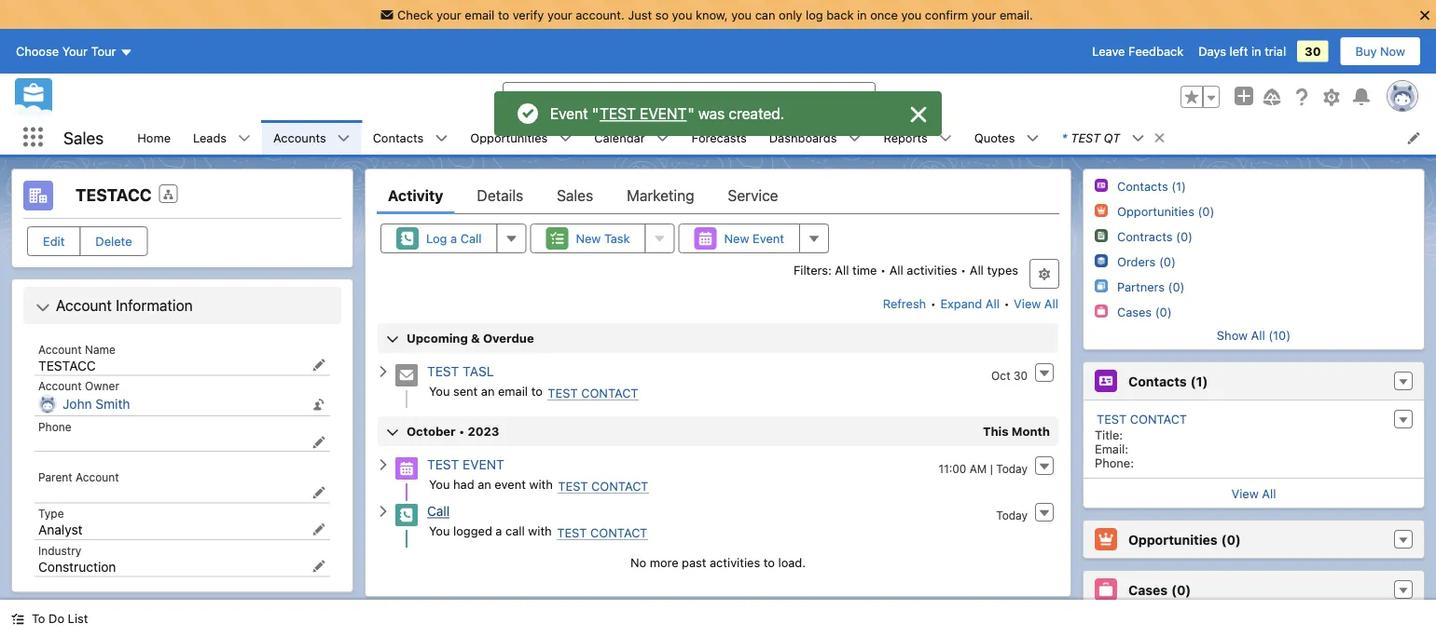 Task type: vqa. For each thing, say whether or not it's contained in the screenshot.
Global Media - 1750 Widgets (Sample) 'link'
no



Task type: describe. For each thing, give the bounding box(es) containing it.
oct 30
[[992, 369, 1028, 382]]

accounts
[[273, 131, 326, 145]]

trial
[[1265, 44, 1286, 58]]

no more past activities to load.
[[630, 556, 806, 570]]

time
[[853, 263, 877, 277]]

0 horizontal spatial sales
[[63, 128, 104, 148]]

contacts for contacts (1)
[[1129, 374, 1187, 389]]

success alert dialog
[[494, 91, 942, 136]]

tasl
[[463, 365, 494, 380]]

contact for test event
[[591, 479, 648, 493]]

1 vertical spatial in
[[1252, 44, 1262, 58]]

event inside 'button'
[[753, 232, 784, 246]]

cases (0)
[[1117, 305, 1172, 319]]

confirm
[[925, 7, 968, 21]]

opportunities link
[[459, 120, 559, 155]]

text default image inside contacts list item
[[435, 132, 448, 145]]

edit industry image
[[312, 561, 326, 574]]

leave feedback link
[[1092, 44, 1184, 58]]

quotes list item
[[963, 120, 1051, 155]]

phone:
[[1095, 456, 1134, 470]]

edit
[[43, 235, 65, 249]]

test tasl link
[[427, 365, 494, 380]]

text default image inside the "account information" dropdown button
[[35, 301, 50, 316]]

leads link
[[182, 120, 238, 155]]

account for account name
[[38, 343, 82, 356]]

load.
[[778, 556, 806, 570]]

edit account name image
[[312, 359, 326, 372]]

calendar link
[[583, 120, 656, 155]]

orders image
[[1095, 255, 1108, 268]]

log a call button
[[381, 224, 498, 254]]

contacts (1)
[[1117, 179, 1186, 193]]

test tasl
[[427, 365, 494, 380]]

quotes
[[974, 131, 1015, 145]]

email.
[[1000, 7, 1033, 21]]

to do list
[[32, 612, 88, 626]]

check your email to verify your account. just so you know, you can only log back in once you confirm your email.
[[397, 7, 1033, 21]]

choose your tour button
[[15, 36, 134, 66]]

had
[[453, 478, 474, 492]]

opportunities image for opportunities (0)
[[1095, 204, 1108, 217]]

type
[[38, 508, 64, 521]]

this month
[[983, 425, 1050, 439]]

orders (0)
[[1117, 255, 1176, 269]]

2023
[[468, 425, 499, 439]]

test inside 'you sent an email to test contact'
[[548, 386, 578, 400]]

(1)
[[1191, 374, 1208, 389]]

verify
[[513, 7, 544, 21]]

partners (0)
[[1117, 280, 1185, 294]]

construction
[[38, 560, 116, 575]]

delete
[[95, 235, 132, 249]]

test event link inside success alert dialog
[[599, 104, 688, 124]]

text default image inside list item
[[1153, 132, 1166, 145]]

leave feedback
[[1092, 44, 1184, 58]]

reports
[[884, 131, 928, 145]]

leave
[[1092, 44, 1125, 58]]

once
[[870, 7, 898, 21]]

phone
[[38, 421, 71, 434]]

test inside the test contact title: email: phone:
[[1097, 412, 1127, 426]]

test contact title: email: phone:
[[1095, 412, 1187, 470]]

home
[[137, 131, 171, 145]]

call link
[[427, 504, 450, 520]]

choose
[[16, 44, 59, 58]]

(0) for cases (0)
[[1172, 583, 1191, 598]]

sent
[[453, 384, 478, 398]]

list containing home
[[126, 120, 1436, 155]]

leads
[[193, 131, 227, 145]]

choose your tour
[[16, 44, 116, 58]]

opportunities for opportunities (0)
[[1129, 532, 1218, 548]]

service
[[728, 187, 778, 205]]

opportunities image for opportunities
[[1095, 529, 1117, 551]]

reports link
[[872, 120, 939, 155]]

1 horizontal spatial view
[[1232, 487, 1259, 501]]

1 vertical spatial test event link
[[427, 458, 504, 473]]

1 your from the left
[[437, 7, 461, 21]]

service link
[[728, 177, 778, 215]]

you for test tasl
[[429, 384, 450, 398]]

1 horizontal spatial view all link
[[1084, 478, 1424, 508]]

dashboards list item
[[758, 120, 872, 155]]

your
[[62, 44, 88, 58]]

qt
[[1104, 131, 1120, 145]]

opportunities (0)
[[1129, 532, 1241, 548]]

home link
[[126, 120, 182, 155]]

tab list containing activity
[[377, 177, 1060, 215]]

search...
[[539, 90, 589, 104]]

text default image left event icon
[[377, 459, 390, 472]]

1 vertical spatial 30
[[1014, 369, 1028, 382]]

calendar
[[594, 131, 645, 145]]

email image
[[395, 365, 418, 387]]

logged
[[453, 524, 492, 538]]

contracts image
[[1095, 230, 1108, 243]]

know,
[[696, 7, 728, 21]]

information
[[116, 297, 193, 315]]

list item containing *
[[1051, 120, 1175, 155]]

call inside button
[[460, 232, 482, 246]]

3 you from the left
[[901, 7, 922, 21]]

account name
[[38, 343, 115, 356]]

no more past activities to load. status
[[377, 556, 1060, 570]]

test contact link for test tasl
[[548, 386, 638, 401]]

overdue
[[483, 332, 534, 346]]

filters: all time • all activities • all types
[[794, 263, 1018, 277]]

2 today from the top
[[996, 509, 1028, 522]]

11:00 am | today
[[939, 463, 1028, 476]]

smith
[[95, 397, 130, 412]]

days
[[1199, 44, 1226, 58]]

edit parent account image
[[312, 487, 326, 500]]

edit button
[[27, 227, 81, 256]]

parent
[[38, 471, 72, 484]]

• down types
[[1004, 297, 1010, 311]]

you logged a call with test contact
[[429, 524, 648, 540]]

event inside success alert dialog
[[640, 105, 687, 123]]

industry
[[38, 545, 81, 558]]

1 " from the left
[[592, 105, 599, 123]]

test inside list item
[[1071, 131, 1101, 145]]

• right time
[[880, 263, 886, 277]]

title:
[[1095, 428, 1123, 442]]

2 your from the left
[[547, 7, 572, 21]]

11:00
[[939, 463, 967, 476]]

all right expand
[[986, 297, 1000, 311]]

a inside "you logged a call with test contact"
[[496, 524, 502, 538]]

filters:
[[794, 263, 832, 277]]

0 horizontal spatial event
[[463, 458, 504, 473]]

delete button
[[80, 227, 148, 256]]

contacts (1)
[[1129, 374, 1208, 389]]

|
[[990, 463, 993, 476]]

1 horizontal spatial 30
[[1305, 44, 1321, 58]]

all left types
[[970, 263, 984, 277]]

account for account owner
[[38, 380, 82, 393]]

marketing link
[[627, 177, 694, 215]]

with for call
[[528, 524, 552, 538]]

leads list item
[[182, 120, 262, 155]]

1 today from the top
[[996, 463, 1028, 476]]

new task
[[576, 232, 630, 246]]

cases
[[1129, 583, 1168, 598]]

account for account information
[[56, 297, 112, 315]]

you for call
[[429, 524, 450, 538]]

forecasts link
[[680, 120, 758, 155]]

refresh
[[883, 297, 926, 311]]

back
[[827, 7, 854, 21]]

contact inside the test contact title: email: phone:
[[1130, 412, 1187, 426]]

reports list item
[[872, 120, 963, 155]]

event inside success alert dialog
[[550, 105, 588, 123]]

test contact element
[[1084, 409, 1424, 472]]

test event
[[427, 458, 504, 473]]

show all (10)
[[1217, 328, 1291, 342]]

quotes link
[[963, 120, 1026, 155]]

oct
[[992, 369, 1011, 382]]



Task type: locate. For each thing, give the bounding box(es) containing it.
account image
[[23, 181, 53, 211]]

0 horizontal spatial (0)
[[1172, 583, 1191, 598]]

1 you from the top
[[429, 384, 450, 398]]

0 horizontal spatial contacts
[[373, 131, 424, 145]]

text default image right the leads
[[238, 132, 251, 145]]

1 vertical spatial sales
[[557, 187, 593, 205]]

dashboards
[[769, 131, 837, 145]]

1 vertical spatial event
[[463, 458, 504, 473]]

(0) down the view all
[[1221, 532, 1241, 548]]

details link
[[477, 177, 523, 215]]

text default image for accounts
[[337, 132, 350, 145]]

1 vertical spatial view
[[1232, 487, 1259, 501]]

text default image down search...
[[559, 132, 572, 145]]

view all link down test contact element
[[1084, 478, 1424, 508]]

types
[[987, 263, 1018, 277]]

0 horizontal spatial event
[[550, 105, 588, 123]]

cases (0)
[[1129, 583, 1191, 598]]

an inside you had an event with test contact
[[478, 478, 491, 492]]

(10)
[[1269, 328, 1291, 342]]

testacc
[[76, 185, 152, 205], [38, 358, 96, 374]]

with right call
[[528, 524, 552, 538]]

text default image left to
[[11, 613, 24, 626]]

2 vertical spatial you
[[429, 524, 450, 538]]

new inside 'button'
[[724, 232, 749, 246]]

you inside "you logged a call with test contact"
[[429, 524, 450, 538]]

partners (0) link
[[1117, 280, 1185, 295]]

2 horizontal spatial to
[[764, 556, 775, 570]]

1 vertical spatial opportunities image
[[1095, 529, 1117, 551]]

text default image for leads
[[238, 132, 251, 145]]

account inside dropdown button
[[56, 297, 112, 315]]

0 vertical spatial view all link
[[1013, 289, 1060, 319]]

contact
[[581, 386, 638, 400], [1130, 412, 1187, 426], [591, 479, 648, 493], [590, 526, 648, 540]]

0 vertical spatial with
[[529, 478, 553, 492]]

sales left home link
[[63, 128, 104, 148]]

0 horizontal spatial opportunities
[[470, 131, 548, 145]]

with inside "you logged a call with test contact"
[[528, 524, 552, 538]]

contacts image
[[1095, 370, 1117, 393]]

an inside 'you sent an email to test contact'
[[481, 384, 495, 398]]

0 horizontal spatial in
[[857, 7, 867, 21]]

a inside button
[[450, 232, 457, 246]]

new for new event
[[724, 232, 749, 246]]

0 vertical spatial email
[[465, 7, 495, 21]]

2 horizontal spatial you
[[901, 7, 922, 21]]

0 vertical spatial (0)
[[1221, 532, 1241, 548]]

you left had
[[429, 478, 450, 492]]

task
[[604, 232, 630, 246]]

text default image inside quotes list item
[[1026, 132, 1039, 145]]

partners image
[[1095, 280, 1108, 293]]

2 new from the left
[[724, 232, 749, 246]]

list
[[126, 120, 1436, 155]]

1 horizontal spatial contacts
[[1129, 374, 1187, 389]]

an for test event
[[478, 478, 491, 492]]

0 vertical spatial sales
[[63, 128, 104, 148]]

2 you from the top
[[429, 478, 450, 492]]

email right sent
[[498, 384, 528, 398]]

0 vertical spatial you
[[429, 384, 450, 398]]

call
[[460, 232, 482, 246], [427, 504, 450, 520]]

text default image for dashboards
[[848, 132, 861, 145]]

contacts left "(1)"
[[1129, 374, 1187, 389]]

opportunities inside opportunities link
[[470, 131, 548, 145]]

0 vertical spatial activities
[[907, 263, 957, 277]]

account right parent
[[76, 471, 119, 484]]

(0) right "cases" at the right bottom
[[1172, 583, 1191, 598]]

show all (10) link
[[1217, 328, 1291, 342]]

list item
[[1051, 120, 1175, 155]]

event down search...
[[550, 105, 588, 123]]

1 vertical spatial view all link
[[1084, 478, 1424, 508]]

contact inside "you logged a call with test contact"
[[590, 526, 648, 540]]

with for test event
[[529, 478, 553, 492]]

opportunities (0)
[[1117, 204, 1215, 218]]

text default image inside leads list item
[[238, 132, 251, 145]]

name
[[85, 343, 115, 356]]

an right had
[[478, 478, 491, 492]]

0 horizontal spatial to
[[498, 7, 509, 21]]

view down test contact element
[[1232, 487, 1259, 501]]

month
[[1012, 425, 1050, 439]]

text default image inside list item
[[1132, 132, 1145, 145]]

contacts for contacts
[[373, 131, 424, 145]]

activities right the past
[[710, 556, 760, 570]]

0 vertical spatial opportunities image
[[1095, 204, 1108, 217]]

edit type image
[[312, 524, 326, 537]]

am
[[970, 463, 987, 476]]

to do list button
[[0, 601, 99, 638]]

to for you
[[531, 384, 543, 398]]

with right event at the bottom left
[[529, 478, 553, 492]]

call
[[506, 524, 525, 538]]

event image
[[395, 458, 418, 481]]

call right log
[[460, 232, 482, 246]]

new task button
[[530, 224, 646, 254]]

0 horizontal spatial view
[[1014, 297, 1041, 311]]

you right so
[[672, 7, 692, 21]]

text default image right qt
[[1132, 132, 1145, 145]]

contact inside you had an event with test contact
[[591, 479, 648, 493]]

opportunities list item
[[459, 120, 583, 155]]

opportunities for opportunities
[[470, 131, 548, 145]]

you sent an email to test contact
[[429, 384, 638, 400]]

0 horizontal spatial email
[[465, 7, 495, 21]]

accounts link
[[262, 120, 337, 155]]

1 horizontal spatial opportunities
[[1129, 532, 1218, 548]]

contact for call
[[590, 526, 648, 540]]

•
[[880, 263, 886, 277], [961, 263, 966, 277], [931, 297, 936, 311], [1004, 297, 1010, 311], [459, 425, 465, 439]]

in right back
[[857, 7, 867, 21]]

with
[[529, 478, 553, 492], [528, 524, 552, 538]]

logged call image
[[395, 505, 418, 527]]

account left name
[[38, 343, 82, 356]]

0 vertical spatial to
[[498, 7, 509, 21]]

opportunities
[[470, 131, 548, 145], [1129, 532, 1218, 548]]

contacts inside list item
[[373, 131, 424, 145]]

text default image right 'reports'
[[939, 132, 952, 145]]

test event link up calendar
[[599, 104, 688, 124]]

1 vertical spatial with
[[528, 524, 552, 538]]

john
[[62, 397, 92, 412]]

1 vertical spatial activities
[[710, 556, 760, 570]]

in right left
[[1252, 44, 1262, 58]]

contracts (0) link
[[1117, 229, 1193, 244]]

account up john
[[38, 380, 82, 393]]

1 horizontal spatial you
[[731, 7, 752, 21]]

1 horizontal spatial activities
[[907, 263, 957, 277]]

only
[[779, 7, 802, 21]]

tour
[[91, 44, 116, 58]]

new for new task
[[576, 232, 601, 246]]

1 vertical spatial opportunities
[[1129, 532, 1218, 548]]

2 horizontal spatial your
[[972, 7, 997, 21]]

you right once
[[901, 7, 922, 21]]

2 opportunities image from the top
[[1095, 529, 1117, 551]]

activities up refresh button
[[907, 263, 957, 277]]

1 vertical spatial (0)
[[1172, 583, 1191, 598]]

dashboards link
[[758, 120, 848, 155]]

(0) for opportunities (0)
[[1221, 532, 1241, 548]]

1 vertical spatial call
[[427, 504, 450, 520]]

large image
[[907, 104, 930, 126]]

a
[[450, 232, 457, 246], [496, 524, 502, 538]]

feedback
[[1129, 44, 1184, 58]]

email left verify at left top
[[465, 7, 495, 21]]

upcoming & overdue
[[407, 332, 534, 346]]

• left the 2023
[[459, 425, 465, 439]]

1 horizontal spatial sales
[[557, 187, 593, 205]]

" left was
[[688, 105, 695, 123]]

test contact link for call
[[557, 526, 648, 541]]

sales link
[[557, 177, 593, 215]]

account
[[56, 297, 112, 315], [38, 343, 82, 356], [38, 380, 82, 393], [76, 471, 119, 484]]

cases image
[[1095, 305, 1108, 318]]

can
[[755, 7, 776, 21]]

account owner
[[38, 380, 119, 393]]

1 horizontal spatial new
[[724, 232, 749, 246]]

event left was
[[640, 105, 687, 123]]

you left sent
[[429, 384, 450, 398]]

text default image left "email" image
[[377, 366, 390, 379]]

an
[[481, 384, 495, 398], [478, 478, 491, 492]]

test inside success alert dialog
[[600, 105, 636, 123]]

edit phone image
[[312, 436, 326, 450]]

0 vertical spatial event
[[550, 105, 588, 123]]

• up expand
[[961, 263, 966, 277]]

1 vertical spatial a
[[496, 524, 502, 538]]

opportunities (0) link
[[1117, 204, 1215, 219]]

1 you from the left
[[672, 7, 692, 21]]

new left task
[[576, 232, 601, 246]]

30
[[1305, 44, 1321, 58], [1014, 369, 1028, 382]]

* test qt
[[1062, 131, 1120, 145]]

contact for test tasl
[[581, 386, 638, 400]]

1 vertical spatial you
[[429, 478, 450, 492]]

contacts image
[[1095, 179, 1108, 192]]

this
[[983, 425, 1009, 439]]

you inside you had an event with test contact
[[429, 478, 450, 492]]

to for no
[[764, 556, 775, 570]]

1 new from the left
[[576, 232, 601, 246]]

all right time
[[889, 263, 904, 277]]

• left expand
[[931, 297, 936, 311]]

forecasts
[[692, 131, 747, 145]]

opportunities image down contacts icon
[[1095, 204, 1108, 217]]

1 vertical spatial today
[[996, 509, 1028, 522]]

event
[[495, 478, 526, 492]]

0 vertical spatial contacts
[[373, 131, 424, 145]]

log
[[806, 7, 823, 21]]

a right log
[[450, 232, 457, 246]]

buy now button
[[1340, 36, 1421, 66]]

text default image inside to do list button
[[11, 613, 24, 626]]

0 horizontal spatial test event link
[[427, 458, 504, 473]]

your right verify at left top
[[547, 7, 572, 21]]

2 vertical spatial to
[[764, 556, 775, 570]]

sales up new task button
[[557, 187, 593, 205]]

testacc up "delete"
[[76, 185, 152, 205]]

opportunities image up cases image
[[1095, 529, 1117, 551]]

1 vertical spatial to
[[531, 384, 543, 398]]

you inside 'you sent an email to test contact'
[[429, 384, 450, 398]]

expand all button
[[940, 289, 1001, 319]]

to
[[498, 7, 509, 21], [531, 384, 543, 398], [764, 556, 775, 570]]

to down overdue
[[531, 384, 543, 398]]

0 horizontal spatial new
[[576, 232, 601, 246]]

in
[[857, 7, 867, 21], [1252, 44, 1262, 58]]

2 " from the left
[[688, 105, 695, 123]]

1 horizontal spatial email
[[498, 384, 528, 398]]

event down service
[[753, 232, 784, 246]]

to
[[32, 612, 45, 626]]

text default image left reports link at the top of page
[[848, 132, 861, 145]]

0 vertical spatial in
[[857, 7, 867, 21]]

0 horizontal spatial "
[[592, 105, 599, 123]]

tab list
[[377, 177, 1060, 215]]

an for test tasl
[[481, 384, 495, 398]]

contracts (0)
[[1117, 229, 1193, 243]]

log
[[426, 232, 447, 246]]

text default image down event " test event " was created. on the top of page
[[656, 132, 669, 145]]

to left load.
[[764, 556, 775, 570]]

group
[[1181, 86, 1220, 108]]

1 vertical spatial email
[[498, 384, 528, 398]]

1 vertical spatial event
[[753, 232, 784, 246]]

1 vertical spatial an
[[478, 478, 491, 492]]

owner
[[85, 380, 119, 393]]

email inside 'you sent an email to test contact'
[[498, 384, 528, 398]]

text default image for quotes
[[1026, 132, 1039, 145]]

1 horizontal spatial your
[[547, 7, 572, 21]]

1 horizontal spatial event
[[753, 232, 784, 246]]

activity
[[388, 187, 443, 205]]

text default image left *
[[1026, 132, 1039, 145]]

opportunities up details link
[[470, 131, 548, 145]]

0 vertical spatial event
[[640, 105, 687, 123]]

1 horizontal spatial in
[[1252, 44, 1262, 58]]

search... button
[[503, 82, 876, 112]]

0 horizontal spatial your
[[437, 7, 461, 21]]

cases (0) link
[[1117, 305, 1172, 320]]

contact inside 'you sent an email to test contact'
[[581, 386, 638, 400]]

opportunities image
[[1095, 204, 1108, 217], [1095, 529, 1117, 551]]

0 vertical spatial an
[[481, 384, 495, 398]]

contacts (1) link
[[1117, 179, 1186, 194]]

view down types
[[1014, 297, 1041, 311]]

text default image up activity
[[435, 132, 448, 145]]

text default image right "accounts"
[[337, 132, 350, 145]]

left
[[1230, 44, 1248, 58]]

event up had
[[463, 458, 504, 473]]

created.
[[729, 105, 785, 123]]

text default image inside dashboards list item
[[848, 132, 861, 145]]

contacts up activity
[[373, 131, 424, 145]]

test event link
[[599, 104, 688, 124], [427, 458, 504, 473]]

3 you from the top
[[429, 524, 450, 538]]

text default image inside calendar 'list item'
[[656, 132, 669, 145]]

upcoming
[[407, 332, 468, 346]]

0 horizontal spatial view all link
[[1013, 289, 1060, 319]]

buy now
[[1356, 44, 1406, 58]]

new inside button
[[576, 232, 601, 246]]

1 horizontal spatial "
[[688, 105, 695, 123]]

0 horizontal spatial a
[[450, 232, 457, 246]]

test inside you had an event with test contact
[[558, 479, 588, 493]]

1 horizontal spatial call
[[460, 232, 482, 246]]

past
[[682, 556, 706, 570]]

testacc down the account name
[[38, 358, 96, 374]]

0 vertical spatial a
[[450, 232, 457, 246]]

test event link up had
[[427, 458, 504, 473]]

account.
[[576, 7, 625, 21]]

text default image left logged call icon
[[377, 506, 390, 519]]

all left time
[[835, 263, 849, 277]]

text default image for *
[[1132, 132, 1145, 145]]

30 right "trial"
[[1305, 44, 1321, 58]]

1 vertical spatial contacts
[[1129, 374, 1187, 389]]

text default image inside opportunities list item
[[559, 132, 572, 145]]

new event
[[724, 232, 784, 246]]

today right "|"
[[996, 463, 1028, 476]]

2 you from the left
[[731, 7, 752, 21]]

0 vertical spatial test event link
[[599, 104, 688, 124]]

buy
[[1356, 44, 1377, 58]]

text default image inside accounts list item
[[337, 132, 350, 145]]

0 vertical spatial opportunities
[[470, 131, 548, 145]]

account up the account name
[[56, 297, 112, 315]]

with inside you had an event with test contact
[[529, 478, 553, 492]]

event " test event " was created.
[[550, 105, 785, 123]]

text default image
[[238, 132, 251, 145], [337, 132, 350, 145], [848, 132, 861, 145], [1026, 132, 1039, 145], [1132, 132, 1145, 145], [35, 301, 50, 316], [377, 366, 390, 379]]

0 vertical spatial testacc
[[76, 185, 152, 205]]

" up calendar
[[592, 105, 599, 123]]

you for test event
[[429, 478, 450, 492]]

text default image up the account name
[[35, 301, 50, 316]]

calendar list item
[[583, 120, 680, 155]]

your left email.
[[972, 7, 997, 21]]

0 vertical spatial today
[[996, 463, 1028, 476]]

0 horizontal spatial 30
[[1014, 369, 1028, 382]]

text default image inside reports list item
[[939, 132, 952, 145]]

an down tasl
[[481, 384, 495, 398]]

text default image right qt
[[1153, 132, 1166, 145]]

today down 11:00 am | today
[[996, 509, 1028, 522]]

call right logged call icon
[[427, 504, 450, 520]]

cases image
[[1095, 579, 1117, 602]]

you left the "can"
[[731, 7, 752, 21]]

all left (10)
[[1251, 328, 1265, 342]]

to left verify at left top
[[498, 7, 509, 21]]

0 vertical spatial call
[[460, 232, 482, 246]]

0 horizontal spatial you
[[672, 7, 692, 21]]

your right check on the top
[[437, 7, 461, 21]]

you had an event with test contact
[[429, 478, 648, 493]]

test contact link for test event
[[558, 479, 648, 494]]

accounts list item
[[262, 120, 362, 155]]

text default image
[[1153, 132, 1166, 145], [435, 132, 448, 145], [559, 132, 572, 145], [656, 132, 669, 145], [939, 132, 952, 145], [377, 459, 390, 472], [377, 506, 390, 519], [11, 613, 24, 626]]

opportunities up cases (0)
[[1129, 532, 1218, 548]]

3 your from the left
[[972, 7, 997, 21]]

to inside 'you sent an email to test contact'
[[531, 384, 543, 398]]

view all link down types
[[1013, 289, 1060, 319]]

account information button
[[27, 291, 338, 321]]

0 horizontal spatial activities
[[710, 556, 760, 570]]

view all
[[1232, 487, 1276, 501]]

test inside "you logged a call with test contact"
[[557, 526, 587, 540]]

1 horizontal spatial event
[[640, 105, 687, 123]]

1 horizontal spatial (0)
[[1221, 532, 1241, 548]]

contacts
[[373, 131, 424, 145], [1129, 374, 1187, 389]]

1 horizontal spatial test event link
[[599, 104, 688, 124]]

do
[[49, 612, 64, 626]]

0 vertical spatial view
[[1014, 297, 1041, 311]]

1 horizontal spatial to
[[531, 384, 543, 398]]

all left cases icon on the top right of the page
[[1044, 297, 1059, 311]]

0 horizontal spatial call
[[427, 504, 450, 520]]

you down the "call" link
[[429, 524, 450, 538]]

1 vertical spatial testacc
[[38, 358, 96, 374]]

a left call
[[496, 524, 502, 538]]

1 opportunities image from the top
[[1095, 204, 1108, 217]]

no
[[630, 556, 646, 570]]

orders (0) link
[[1117, 255, 1176, 270]]

0 vertical spatial 30
[[1305, 44, 1321, 58]]

today
[[996, 463, 1028, 476], [996, 509, 1028, 522]]

new down service
[[724, 232, 749, 246]]

all down test contact element
[[1262, 487, 1276, 501]]

contacts list item
[[362, 120, 459, 155]]

30 right oct
[[1014, 369, 1028, 382]]

1 horizontal spatial a
[[496, 524, 502, 538]]



